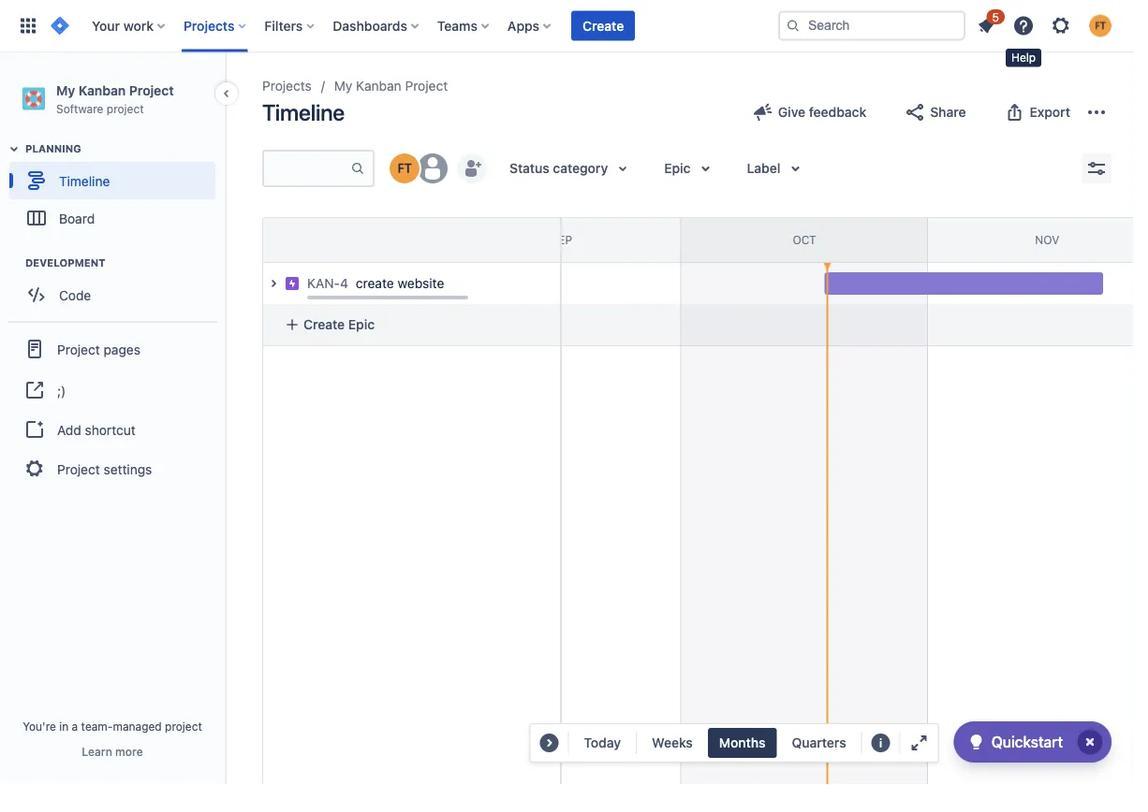 Task type: vqa. For each thing, say whether or not it's contained in the screenshot.
Project settings link
yes



Task type: locate. For each thing, give the bounding box(es) containing it.
status category button
[[498, 154, 646, 184]]

project right software
[[107, 102, 144, 115]]

shortcut
[[85, 422, 136, 438]]

my
[[334, 78, 352, 94], [56, 82, 75, 98]]

1 vertical spatial create
[[303, 317, 345, 333]]

planning group
[[9, 142, 224, 243]]

projects inside dropdown button
[[184, 18, 235, 33]]

view settings image
[[1086, 157, 1108, 180]]

team-
[[81, 720, 113, 733]]

group
[[7, 321, 217, 496]]

1 vertical spatial epic
[[348, 317, 375, 333]]

0 vertical spatial create
[[583, 18, 624, 33]]

add people image
[[461, 157, 483, 180]]

projects
[[184, 18, 235, 33], [262, 78, 312, 94]]

check image
[[965, 732, 988, 754]]

add shortcut
[[57, 422, 136, 438]]

epic button
[[653, 154, 728, 184]]

project down add on the left bottom of page
[[57, 462, 100, 477]]

my kanban project
[[334, 78, 448, 94]]

1 horizontal spatial epic
[[664, 161, 691, 176]]

enter full screen image
[[908, 732, 931, 755]]

weeks
[[652, 736, 693, 751]]

export button
[[992, 97, 1082, 127]]

share image
[[904, 101, 927, 124]]

kanban
[[356, 78, 402, 94], [78, 82, 126, 98]]

export icon image
[[1004, 101, 1026, 124]]

share
[[930, 104, 966, 120]]

kan-4 link
[[307, 274, 348, 293]]

months
[[719, 736, 766, 751]]

you're in a team-managed project
[[23, 720, 202, 733]]

epic
[[664, 161, 691, 176], [348, 317, 375, 333]]

my inside 'my kanban project software project'
[[56, 82, 75, 98]]

1 horizontal spatial create
[[583, 18, 624, 33]]

1 horizontal spatial project
[[165, 720, 202, 733]]

projects down "filters" dropdown button
[[262, 78, 312, 94]]

;) link
[[7, 370, 217, 411]]

project
[[405, 78, 448, 94], [129, 82, 174, 98], [57, 342, 100, 357], [57, 462, 100, 477]]

timeline down projects link
[[262, 99, 345, 126]]

epic left label
[[664, 161, 691, 176]]

0 vertical spatial epic
[[664, 161, 691, 176]]

epic down create
[[348, 317, 375, 333]]

kanban down dashboards popup button
[[356, 78, 402, 94]]

managed
[[113, 720, 162, 733]]

timeline up board
[[59, 173, 110, 189]]

give feedback button
[[741, 97, 878, 127]]

today
[[584, 736, 621, 751]]

kanban inside 'my kanban project software project'
[[78, 82, 126, 98]]

create right apps popup button at left top
[[583, 18, 624, 33]]

0 vertical spatial projects
[[184, 18, 235, 33]]

0 horizontal spatial create
[[303, 317, 345, 333]]

kanban for my kanban project software project
[[78, 82, 126, 98]]

kanban up software
[[78, 82, 126, 98]]

0 horizontal spatial project
[[107, 102, 144, 115]]

0 horizontal spatial kanban
[[78, 82, 126, 98]]

4
[[340, 276, 348, 291]]

dismiss quickstart image
[[1075, 728, 1105, 758]]

project down work
[[129, 82, 174, 98]]

0 horizontal spatial my
[[56, 82, 75, 98]]

teams button
[[432, 11, 496, 41]]

quickstart button
[[954, 722, 1112, 763]]

1 horizontal spatial projects
[[262, 78, 312, 94]]

create inside "button"
[[583, 18, 624, 33]]

jira software image
[[49, 15, 71, 37]]

Search field
[[778, 11, 966, 41]]

you're
[[23, 720, 56, 733]]

create
[[356, 276, 394, 291]]

create
[[583, 18, 624, 33], [303, 317, 345, 333]]

1 vertical spatial project
[[165, 720, 202, 733]]

sep
[[551, 233, 572, 247]]

epic image
[[285, 276, 300, 291]]

1 horizontal spatial timeline
[[262, 99, 345, 126]]

1 vertical spatial projects
[[262, 78, 312, 94]]

my right projects link
[[334, 78, 352, 94]]

create for create epic
[[303, 317, 345, 333]]

board
[[59, 211, 95, 226]]

projects right work
[[184, 18, 235, 33]]

your
[[92, 18, 120, 33]]

software
[[56, 102, 103, 115]]

work
[[123, 18, 154, 33]]

create button
[[571, 11, 635, 41]]

0 horizontal spatial timeline
[[59, 173, 110, 189]]

board link
[[9, 200, 215, 237]]

apps
[[508, 18, 540, 33]]

kanban for my kanban project
[[356, 78, 402, 94]]

projects for projects link
[[262, 78, 312, 94]]

banner
[[0, 0, 1134, 52]]

timeline
[[262, 99, 345, 126], [59, 173, 110, 189]]

1 horizontal spatial my
[[334, 78, 352, 94]]

help image
[[1012, 15, 1035, 37]]

planning image
[[3, 138, 25, 160]]

code
[[59, 287, 91, 303]]

Search timeline text field
[[264, 152, 350, 185]]

my up software
[[56, 82, 75, 98]]

1 horizontal spatial kanban
[[356, 78, 402, 94]]

projects button
[[178, 11, 253, 41]]

appswitcher icon image
[[17, 15, 39, 37]]

status category
[[510, 161, 608, 176]]

1 vertical spatial timeline
[[59, 173, 110, 189]]

timeline link
[[9, 162, 215, 200]]

filters
[[264, 18, 303, 33]]

today button
[[573, 729, 632, 759]]

0 horizontal spatial projects
[[184, 18, 235, 33]]

filters button
[[259, 11, 322, 41]]

timeline inside planning group
[[59, 173, 110, 189]]

share button
[[893, 97, 977, 127]]

pages
[[104, 342, 140, 357]]

development image
[[3, 252, 25, 275]]

my kanban project link
[[334, 75, 448, 97]]

label button
[[736, 154, 818, 184]]

help
[[1012, 51, 1036, 64]]

settings
[[104, 462, 152, 477]]

create inside button
[[303, 317, 345, 333]]

feedback
[[809, 104, 867, 120]]

0 horizontal spatial epic
[[348, 317, 375, 333]]

teams
[[437, 18, 478, 33]]

create down kan-4 link
[[303, 317, 345, 333]]

website
[[398, 276, 444, 291]]

unassigned image
[[418, 154, 448, 184]]

banner containing your work
[[0, 0, 1134, 52]]

status
[[510, 161, 550, 176]]

dashboards button
[[327, 11, 426, 41]]

0 vertical spatial project
[[107, 102, 144, 115]]

project
[[107, 102, 144, 115], [165, 720, 202, 733]]

project right managed at the bottom
[[165, 720, 202, 733]]



Task type: describe. For each thing, give the bounding box(es) containing it.
quarters
[[792, 736, 846, 751]]

project down primary element
[[405, 78, 448, 94]]

planning
[[25, 143, 81, 155]]

help tooltip
[[1006, 49, 1042, 67]]

add shortcut button
[[7, 411, 217, 449]]

project inside 'my kanban project software project'
[[129, 82, 174, 98]]

0 vertical spatial timeline
[[262, 99, 345, 126]]

months button
[[708, 729, 777, 759]]

my kanban project software project
[[56, 82, 174, 115]]

kan-4 create website
[[307, 276, 444, 291]]

settings image
[[1050, 15, 1072, 37]]

project pages
[[57, 342, 140, 357]]

give feedback
[[778, 104, 867, 120]]

nov
[[1035, 233, 1060, 247]]

projects for the 'projects' dropdown button
[[184, 18, 235, 33]]

my for my kanban project software project
[[56, 82, 75, 98]]

project pages link
[[7, 329, 217, 370]]

learn
[[82, 746, 112, 759]]

dashboards
[[333, 18, 407, 33]]

weeks button
[[641, 729, 704, 759]]

epic inside button
[[348, 317, 375, 333]]

quarters button
[[781, 729, 858, 759]]

project left pages
[[57, 342, 100, 357]]

your work button
[[86, 11, 172, 41]]

export
[[1030, 104, 1071, 120]]

project inside 'my kanban project software project'
[[107, 102, 144, 115]]

label
[[747, 161, 781, 176]]

more
[[115, 746, 143, 759]]

my for my kanban project
[[334, 78, 352, 94]]

create for create
[[583, 18, 624, 33]]

;)
[[57, 383, 66, 398]]

jira software image
[[49, 15, 71, 37]]

a
[[72, 720, 78, 733]]

oct
[[793, 233, 816, 247]]

create epic button
[[273, 308, 549, 342]]

epic inside dropdown button
[[664, 161, 691, 176]]

your work
[[92, 18, 154, 33]]

project settings link
[[7, 449, 217, 490]]

primary element
[[11, 0, 778, 52]]

funky town image
[[390, 154, 420, 184]]

category
[[553, 161, 608, 176]]

project settings
[[57, 462, 152, 477]]

code link
[[9, 276, 215, 314]]

group containing project pages
[[7, 321, 217, 496]]

notifications image
[[975, 15, 998, 37]]

show child issues image
[[262, 273, 285, 295]]

quickstart
[[992, 734, 1063, 752]]

apps button
[[502, 11, 558, 41]]

legend image
[[870, 732, 892, 755]]

add
[[57, 422, 81, 438]]

development
[[25, 257, 105, 269]]

projects link
[[262, 75, 312, 97]]

in
[[59, 720, 69, 733]]

learn more
[[82, 746, 143, 759]]

give
[[778, 104, 806, 120]]

search image
[[786, 18, 801, 33]]

5
[[992, 10, 999, 23]]

learn more button
[[82, 745, 143, 760]]

create epic
[[303, 317, 375, 333]]

kan-
[[307, 276, 340, 291]]

development group
[[9, 256, 224, 320]]

your profile and settings image
[[1089, 15, 1112, 37]]



